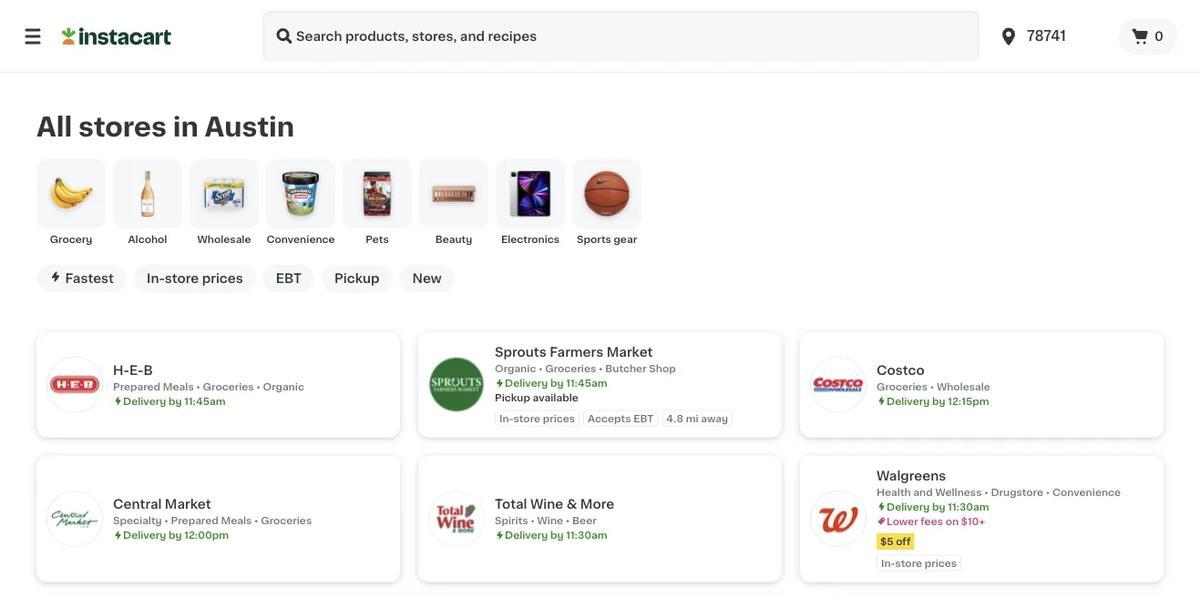 Task type: describe. For each thing, give the bounding box(es) containing it.
4.8
[[666, 414, 684, 424]]

ebt inside button
[[276, 272, 302, 285]]

h-
[[113, 364, 129, 377]]

and
[[914, 487, 933, 497]]

delivery for total wine & more
[[505, 531, 548, 541]]

stores
[[78, 114, 167, 140]]

1 vertical spatial ebt
[[634, 414, 654, 424]]

ebt button
[[263, 265, 314, 292]]

drugstore
[[991, 487, 1043, 497]]

delivery by 12:15pm
[[887, 397, 989, 407]]

instacart logo image
[[62, 26, 171, 47]]

austin
[[205, 114, 295, 140]]

beauty
[[435, 235, 472, 245]]

electronics
[[501, 235, 560, 245]]

store inside button
[[165, 272, 199, 285]]

delivery up pickup available
[[505, 379, 548, 389]]

central
[[113, 498, 162, 511]]

lower fees on $10+
[[887, 517, 985, 527]]

by up 'lower fees on $10+'
[[932, 502, 946, 512]]

new button
[[400, 265, 455, 292]]

meals inside central market specialty • prepared meals • groceries
[[221, 516, 252, 526]]

convenience inside button
[[266, 235, 335, 245]]

78741
[[1027, 30, 1066, 43]]

costco image
[[811, 358, 866, 412]]

all
[[36, 114, 72, 140]]

by for h-e-b
[[169, 397, 182, 407]]

sports gear button
[[572, 159, 642, 247]]

new
[[412, 272, 442, 285]]

sprouts farmers market image
[[429, 358, 484, 412]]

2 horizontal spatial prices
[[925, 559, 957, 569]]

beauty button
[[419, 159, 488, 247]]

mi
[[686, 414, 699, 424]]

gear
[[614, 235, 637, 245]]

costco
[[877, 364, 925, 377]]

delivery for central market
[[123, 531, 166, 541]]

wholesale inside button
[[197, 235, 251, 245]]

0 horizontal spatial 11:45am
[[184, 397, 226, 407]]

groceries inside h-e-b prepared meals • groceries • organic
[[203, 382, 254, 392]]

on
[[946, 517, 959, 527]]

groceries inside central market specialty • prepared meals • groceries
[[261, 516, 312, 526]]

market inside central market specialty • prepared meals • groceries
[[165, 498, 211, 511]]

by for total wine & more
[[550, 531, 564, 541]]

prepared inside h-e-b prepared meals • groceries • organic
[[113, 382, 160, 392]]

1 horizontal spatial in-
[[499, 414, 514, 424]]

grocery
[[50, 235, 92, 245]]

1 vertical spatial delivery by 11:45am
[[123, 397, 226, 407]]

in
[[173, 114, 198, 140]]

pickup available
[[495, 393, 579, 403]]

fastest button
[[36, 265, 127, 292]]

costco groceries • wholesale
[[877, 364, 991, 392]]

walgreens health and wellness • drugstore • convenience
[[877, 470, 1121, 497]]

organic inside sprouts farmers market organic • groceries • butcher shop
[[495, 364, 536, 374]]

central market image
[[47, 492, 102, 547]]

$10+
[[961, 517, 985, 527]]

0 button
[[1118, 18, 1178, 55]]

central market specialty • prepared meals • groceries
[[113, 498, 312, 526]]

12:15pm
[[948, 397, 989, 407]]

1 horizontal spatial delivery by 11:30am
[[887, 502, 989, 512]]

fees
[[921, 517, 943, 527]]

prepared inside central market specialty • prepared meals • groceries
[[171, 516, 218, 526]]

in- inside button
[[147, 272, 165, 285]]

off
[[896, 537, 911, 547]]

groceries inside costco groceries • wholesale
[[877, 382, 928, 392]]

wholesale button
[[190, 159, 259, 247]]

1 horizontal spatial 11:30am
[[948, 502, 989, 512]]

sports
[[577, 235, 611, 245]]



Task type: locate. For each thing, give the bounding box(es) containing it.
4.8 mi away
[[666, 414, 728, 424]]

1 vertical spatial pickup
[[495, 393, 530, 403]]

0 horizontal spatial wholesale
[[197, 235, 251, 245]]

0 vertical spatial 11:45am
[[566, 379, 608, 389]]

0 vertical spatial prepared
[[113, 382, 160, 392]]

1 vertical spatial market
[[165, 498, 211, 511]]

convenience
[[266, 235, 335, 245], [1053, 487, 1121, 497]]

0 horizontal spatial prices
[[202, 272, 243, 285]]

total wine & more image
[[429, 492, 484, 547]]

market inside sprouts farmers market organic • groceries • butcher shop
[[607, 346, 653, 359]]

wholesale inside costco groceries • wholesale
[[937, 382, 991, 392]]

0 horizontal spatial delivery by 11:45am
[[123, 397, 226, 407]]

None search field
[[262, 11, 980, 62]]

pickup inside button
[[334, 272, 380, 285]]

&
[[567, 498, 577, 511]]

convenience up ebt button
[[266, 235, 335, 245]]

alcohol
[[128, 235, 167, 245]]

in- down "$5"
[[881, 559, 895, 569]]

•
[[539, 364, 543, 374], [599, 364, 603, 374], [196, 382, 200, 392], [256, 382, 260, 392], [930, 382, 934, 392], [984, 487, 989, 497], [1046, 487, 1050, 497], [164, 516, 169, 526], [254, 516, 258, 526], [531, 516, 535, 526], [566, 516, 570, 526]]

market up 'butcher'
[[607, 346, 653, 359]]

wholesale
[[197, 235, 251, 245], [937, 382, 991, 392]]

by
[[550, 379, 564, 389], [169, 397, 182, 407], [932, 397, 946, 407], [932, 502, 946, 512], [169, 531, 182, 541], [550, 531, 564, 541]]

spirits
[[495, 516, 528, 526]]

1 vertical spatial organic
[[263, 382, 304, 392]]

wellness
[[935, 487, 982, 497]]

prices down 'lower fees on $10+'
[[925, 559, 957, 569]]

wine left the & at the bottom left
[[530, 498, 563, 511]]

shop
[[649, 364, 676, 374]]

delivery down spirits
[[505, 531, 548, 541]]

0 vertical spatial meals
[[163, 382, 194, 392]]

1 vertical spatial delivery by 11:30am
[[505, 531, 607, 541]]

store down off
[[895, 559, 922, 569]]

wine
[[530, 498, 563, 511], [537, 516, 563, 526]]

1 vertical spatial 11:45am
[[184, 397, 226, 407]]

by for central market
[[169, 531, 182, 541]]

0 vertical spatial ebt
[[276, 272, 302, 285]]

delivery
[[505, 379, 548, 389], [123, 397, 166, 407], [887, 397, 930, 407], [887, 502, 930, 512], [123, 531, 166, 541], [505, 531, 548, 541]]

0 vertical spatial organic
[[495, 364, 536, 374]]

0 vertical spatial wholesale
[[197, 235, 251, 245]]

total wine & more spirits • wine • beer
[[495, 498, 614, 526]]

pickup for pickup
[[334, 272, 380, 285]]

specialty
[[113, 516, 162, 526]]

1 vertical spatial store
[[514, 414, 540, 424]]

0 vertical spatial convenience
[[266, 235, 335, 245]]

11:45am down h-e-b prepared meals • groceries • organic
[[184, 397, 226, 407]]

2 vertical spatial store
[[895, 559, 922, 569]]

in-store prices
[[147, 272, 243, 285], [499, 414, 575, 424], [881, 559, 957, 569]]

in-store prices button
[[134, 265, 256, 292]]

1 horizontal spatial prices
[[543, 414, 575, 424]]

1 horizontal spatial store
[[514, 414, 540, 424]]

delivery by 11:45am
[[505, 379, 608, 389], [123, 397, 226, 407]]

convenience right drugstore
[[1053, 487, 1121, 497]]

prices left ebt button
[[202, 272, 243, 285]]

delivery down costco
[[887, 397, 930, 407]]

convenience inside walgreens health and wellness • drugstore • convenience
[[1053, 487, 1121, 497]]

prices
[[202, 272, 243, 285], [543, 414, 575, 424], [925, 559, 957, 569]]

by down h-e-b prepared meals • groceries • organic
[[169, 397, 182, 407]]

1 horizontal spatial meals
[[221, 516, 252, 526]]

fastest
[[65, 272, 114, 285]]

1 vertical spatial wholesale
[[937, 382, 991, 392]]

sprouts farmers market organic • groceries • butcher shop
[[495, 346, 676, 374]]

farmers
[[550, 346, 604, 359]]

ebt
[[276, 272, 302, 285], [634, 414, 654, 424]]

by for costco
[[932, 397, 946, 407]]

in- down pickup available
[[499, 414, 514, 424]]

sports gear
[[577, 235, 637, 245]]

1 horizontal spatial wholesale
[[937, 382, 991, 392]]

12:00pm
[[184, 531, 229, 541]]

convenience button
[[266, 159, 335, 247]]

11:30am up $10+
[[948, 502, 989, 512]]

delivery for costco
[[887, 397, 930, 407]]

total
[[495, 498, 527, 511]]

11:45am
[[566, 379, 608, 389], [184, 397, 226, 407]]

0 horizontal spatial organic
[[263, 382, 304, 392]]

pickup down pets
[[334, 272, 380, 285]]

0 horizontal spatial convenience
[[266, 235, 335, 245]]

0 horizontal spatial meals
[[163, 382, 194, 392]]

prices inside button
[[202, 272, 243, 285]]

prepared up 12:00pm
[[171, 516, 218, 526]]

store
[[165, 272, 199, 285], [514, 414, 540, 424], [895, 559, 922, 569]]

pickup button
[[322, 265, 392, 292]]

by left 12:00pm
[[169, 531, 182, 541]]

groceries
[[545, 364, 596, 374], [203, 382, 254, 392], [877, 382, 928, 392], [261, 516, 312, 526]]

delivery by 11:30am up 'lower fees on $10+'
[[887, 502, 989, 512]]

e-
[[129, 364, 143, 377]]

1 horizontal spatial market
[[607, 346, 653, 359]]

78741 button
[[987, 11, 1118, 62], [998, 11, 1107, 62]]

0
[[1155, 30, 1164, 43]]

• inside costco groceries • wholesale
[[930, 382, 934, 392]]

accepts ebt
[[588, 414, 654, 424]]

Search field
[[262, 11, 980, 62]]

alcohol button
[[113, 159, 182, 247]]

1 vertical spatial 11:30am
[[566, 531, 607, 541]]

1 78741 button from the left
[[987, 11, 1118, 62]]

delivery by 11:45am down b
[[123, 397, 226, 407]]

1 vertical spatial meals
[[221, 516, 252, 526]]

0 horizontal spatial market
[[165, 498, 211, 511]]

pickup for pickup available
[[495, 393, 530, 403]]

in-
[[147, 272, 165, 285], [499, 414, 514, 424], [881, 559, 895, 569]]

2 78741 button from the left
[[998, 11, 1107, 62]]

1 vertical spatial in-
[[499, 414, 514, 424]]

0 vertical spatial delivery by 11:30am
[[887, 502, 989, 512]]

0 vertical spatial prices
[[202, 272, 243, 285]]

11:30am down beer
[[566, 531, 607, 541]]

delivery by 12:00pm
[[123, 531, 229, 541]]

in-store prices down pickup available
[[499, 414, 575, 424]]

prepared
[[113, 382, 160, 392], [171, 516, 218, 526]]

1 horizontal spatial in-store prices
[[499, 414, 575, 424]]

by down costco groceries • wholesale
[[932, 397, 946, 407]]

delivery by 11:30am down total wine & more spirits • wine • beer
[[505, 531, 607, 541]]

1 vertical spatial wine
[[537, 516, 563, 526]]

delivery up lower
[[887, 502, 930, 512]]

0 horizontal spatial 11:30am
[[566, 531, 607, 541]]

2 vertical spatial prices
[[925, 559, 957, 569]]

in-store prices down alcohol
[[147, 272, 243, 285]]

0 vertical spatial delivery by 11:45am
[[505, 379, 608, 389]]

delivery by 11:30am
[[887, 502, 989, 512], [505, 531, 607, 541]]

2 horizontal spatial in-store prices
[[881, 559, 957, 569]]

delivery for h-e-b
[[123, 397, 166, 407]]

0 vertical spatial in-
[[147, 272, 165, 285]]

grocery button
[[36, 159, 106, 247]]

pets
[[366, 235, 389, 245]]

in- down alcohol
[[147, 272, 165, 285]]

organic
[[495, 364, 536, 374], [263, 382, 304, 392]]

b
[[143, 364, 153, 377]]

wine left beer
[[537, 516, 563, 526]]

walgreens image
[[811, 492, 866, 547]]

groceries inside sprouts farmers market organic • groceries • butcher shop
[[545, 364, 596, 374]]

by down total wine & more spirits • wine • beer
[[550, 531, 564, 541]]

11:45am down sprouts farmers market organic • groceries • butcher shop
[[566, 379, 608, 389]]

market
[[607, 346, 653, 359], [165, 498, 211, 511]]

beer
[[572, 516, 597, 526]]

1 vertical spatial convenience
[[1053, 487, 1121, 497]]

pickup
[[334, 272, 380, 285], [495, 393, 530, 403]]

pickup left available
[[495, 393, 530, 403]]

0 horizontal spatial prepared
[[113, 382, 160, 392]]

by up available
[[550, 379, 564, 389]]

1 vertical spatial in-store prices
[[499, 414, 575, 424]]

in-store prices inside button
[[147, 272, 243, 285]]

lower
[[887, 517, 918, 527]]

2 vertical spatial in-store prices
[[881, 559, 957, 569]]

h-e-b prepared meals • groceries • organic
[[113, 364, 304, 392]]

wholesale up in-store prices button
[[197, 235, 251, 245]]

market up delivery by 12:00pm
[[165, 498, 211, 511]]

0 horizontal spatial pickup
[[334, 272, 380, 285]]

accepts
[[588, 414, 631, 424]]

0 horizontal spatial in-store prices
[[147, 272, 243, 285]]

0 horizontal spatial ebt
[[276, 272, 302, 285]]

wholesale up the 12:15pm
[[937, 382, 991, 392]]

1 vertical spatial prices
[[543, 414, 575, 424]]

all stores in austin main content
[[0, 73, 1200, 598]]

delivery down specialty
[[123, 531, 166, 541]]

0 vertical spatial 11:30am
[[948, 502, 989, 512]]

store down pickup available
[[514, 414, 540, 424]]

1 horizontal spatial delivery by 11:45am
[[505, 379, 608, 389]]

1 horizontal spatial pickup
[[495, 393, 530, 403]]

h e b image
[[47, 358, 102, 412]]

health
[[877, 487, 911, 497]]

0 horizontal spatial in-
[[147, 272, 165, 285]]

1 horizontal spatial ebt
[[634, 414, 654, 424]]

prices down available
[[543, 414, 575, 424]]

organic inside h-e-b prepared meals • groceries • organic
[[263, 382, 304, 392]]

$5 off
[[880, 537, 911, 547]]

ebt left pickup button
[[276, 272, 302, 285]]

2 horizontal spatial store
[[895, 559, 922, 569]]

0 horizontal spatial delivery by 11:30am
[[505, 531, 607, 541]]

available
[[533, 393, 579, 403]]

pets button
[[343, 159, 412, 247]]

0 vertical spatial wine
[[530, 498, 563, 511]]

sprouts
[[495, 346, 547, 359]]

1 vertical spatial prepared
[[171, 516, 218, 526]]

more
[[580, 498, 614, 511]]

1 horizontal spatial prepared
[[171, 516, 218, 526]]

delivery down b
[[123, 397, 166, 407]]

in-store prices down off
[[881, 559, 957, 569]]

0 vertical spatial market
[[607, 346, 653, 359]]

store down alcohol
[[165, 272, 199, 285]]

away
[[701, 414, 728, 424]]

2 horizontal spatial in-
[[881, 559, 895, 569]]

1 horizontal spatial 11:45am
[[566, 379, 608, 389]]

butcher
[[605, 364, 647, 374]]

ebt left 4.8 at the bottom right of the page
[[634, 414, 654, 424]]

meals
[[163, 382, 194, 392], [221, 516, 252, 526]]

1 horizontal spatial convenience
[[1053, 487, 1121, 497]]

2 vertical spatial in-
[[881, 559, 895, 569]]

0 horizontal spatial store
[[165, 272, 199, 285]]

1 horizontal spatial organic
[[495, 364, 536, 374]]

delivery by 11:45am up available
[[505, 379, 608, 389]]

walgreens
[[877, 470, 946, 482]]

11:30am
[[948, 502, 989, 512], [566, 531, 607, 541]]

0 vertical spatial pickup
[[334, 272, 380, 285]]

electronics button
[[496, 159, 565, 247]]

$5
[[880, 537, 894, 547]]

all stores in austin
[[36, 114, 295, 140]]

0 vertical spatial store
[[165, 272, 199, 285]]

prepared down e-
[[113, 382, 160, 392]]

meals inside h-e-b prepared meals • groceries • organic
[[163, 382, 194, 392]]

0 vertical spatial in-store prices
[[147, 272, 243, 285]]



Task type: vqa. For each thing, say whether or not it's contained in the screenshot.
bottom DELIVERY BY 11:45AM
yes



